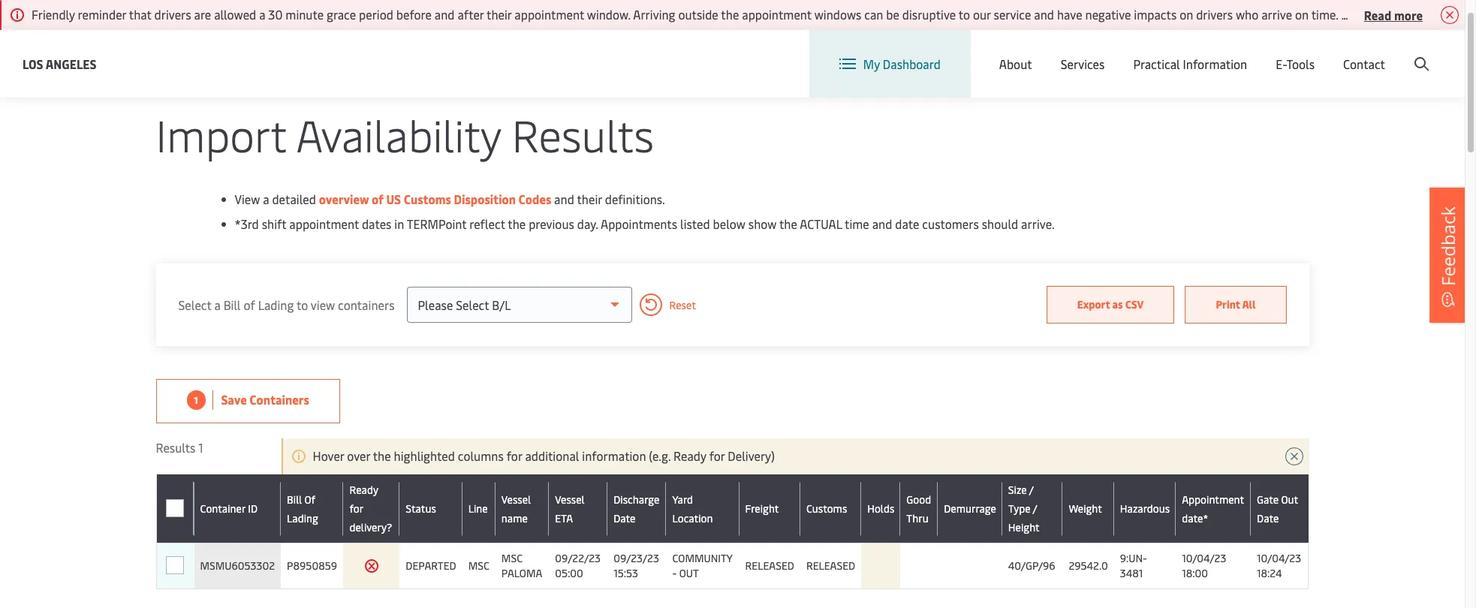 Task type: vqa. For each thing, say whether or not it's contained in the screenshot.
careers.
no



Task type: locate. For each thing, give the bounding box(es) containing it.
(e.g.
[[649, 447, 671, 464]]

msc up 'paloma'
[[501, 551, 522, 565]]

on left time.
[[1295, 6, 1309, 23]]

/ right login
[[1347, 44, 1352, 60]]

a right select
[[214, 296, 221, 313]]

for inside ready for delivery?
[[349, 502, 364, 516]]

0 horizontal spatial 10/04/23
[[1182, 551, 1226, 565]]

and left the after in the left top of the page
[[435, 6, 455, 23]]

1 horizontal spatial that
[[1382, 6, 1404, 23]]

10/04/23 for 18:24
[[1257, 551, 1301, 565]]

gate
[[1257, 492, 1279, 506]]

container
[[200, 502, 245, 516]]

to left view
[[297, 296, 308, 313]]

0 horizontal spatial date
[[614, 511, 635, 525]]

ready
[[673, 447, 706, 464], [349, 483, 378, 497]]

drivers left who
[[1196, 6, 1233, 23]]

additional
[[525, 447, 579, 464]]

0 vertical spatial bill
[[223, 296, 241, 313]]

highlighted
[[394, 447, 455, 464]]

1 horizontal spatial their
[[577, 191, 602, 207]]

2 10/04/23 from the left
[[1257, 551, 1301, 565]]

date*
[[1182, 511, 1208, 525]]

1 vertical spatial ready
[[349, 483, 378, 497]]

holds
[[867, 502, 894, 516]]

1 horizontal spatial customs
[[806, 502, 847, 516]]

10/04/23
[[1182, 551, 1226, 565], [1257, 551, 1301, 565]]

date inside gate out date
[[1257, 511, 1279, 525]]

practical
[[1133, 56, 1180, 72]]

drivers
[[154, 6, 191, 23], [1196, 6, 1233, 23]]

1 horizontal spatial bill
[[287, 492, 302, 506]]

bill left of
[[287, 492, 302, 506]]

codes
[[518, 191, 551, 207]]

9:un- 3481
[[1120, 551, 1147, 580]]

9:un-
[[1120, 551, 1147, 565]]

for up delivery?
[[349, 502, 364, 516]]

thru
[[906, 511, 928, 525]]

09/23/23 15:53
[[614, 551, 659, 580]]

on right impacts
[[1180, 6, 1193, 23]]

print
[[1216, 297, 1240, 312]]

0 vertical spatial location
[[1081, 44, 1127, 60]]

msc left msc paloma
[[468, 559, 489, 573]]

1 horizontal spatial vessel
[[555, 492, 585, 506]]

10/04/23 up the 18:24
[[1257, 551, 1301, 565]]

switch location
[[1042, 44, 1127, 60]]

1 horizontal spatial outside
[[1441, 6, 1476, 23]]

vessel up eta at the left of page
[[555, 492, 585, 506]]

previous
[[529, 215, 574, 232]]

information
[[1183, 56, 1247, 72]]

outside
[[678, 6, 718, 23], [1441, 6, 1476, 23]]

that right reminder
[[129, 6, 151, 23]]

2 vertical spatial a
[[214, 296, 221, 313]]

0 horizontal spatial on
[[1180, 6, 1193, 23]]

a left 30
[[259, 6, 265, 23]]

0 horizontal spatial msc
[[468, 559, 489, 573]]

0 horizontal spatial vessel
[[501, 492, 531, 506]]

of right select
[[244, 296, 255, 313]]

location down negative
[[1081, 44, 1127, 60]]

shift
[[262, 215, 286, 232]]

/
[[1347, 44, 1352, 60], [1029, 483, 1034, 497], [1033, 502, 1037, 516]]

0 horizontal spatial for
[[349, 502, 364, 516]]

e-
[[1276, 56, 1286, 72]]

their right the after in the left top of the page
[[486, 6, 512, 23]]

for
[[507, 447, 522, 464], [709, 447, 725, 464], [349, 502, 364, 516]]

09/22/23 05:00
[[555, 551, 601, 580]]

msc inside msc paloma
[[501, 551, 522, 565]]

1 arrive from the left
[[1261, 6, 1292, 23]]

0 horizontal spatial customs
[[404, 191, 451, 207]]

1 horizontal spatial 10/04/23
[[1257, 551, 1301, 565]]

outside right the arriving
[[678, 6, 718, 23]]

practical information
[[1133, 56, 1247, 72]]

2 horizontal spatial appointment
[[742, 6, 812, 23]]

containers
[[249, 391, 309, 408]]

0 horizontal spatial location
[[672, 511, 713, 525]]

msc paloma
[[501, 551, 542, 580]]

1 vertical spatial to
[[297, 296, 308, 313]]

appointment left window.
[[514, 6, 584, 23]]

hazardous
[[1120, 502, 1170, 516]]

of
[[372, 191, 384, 207], [244, 296, 255, 313]]

drivers left are
[[154, 6, 191, 23]]

2 horizontal spatial for
[[709, 447, 725, 464]]

appointment
[[1182, 492, 1244, 506]]

1 horizontal spatial to
[[959, 6, 970, 23]]

location down yard
[[672, 511, 713, 525]]

1 left save
[[194, 394, 198, 406]]

friendly
[[32, 6, 75, 23]]

who
[[1236, 6, 1259, 23]]

to left our
[[959, 6, 970, 23]]

los angeles link
[[23, 54, 96, 73]]

1 horizontal spatial date
[[1257, 511, 1279, 525]]

and
[[435, 6, 455, 23], [1034, 6, 1054, 23], [554, 191, 574, 207], [872, 215, 892, 232]]

for right columns
[[507, 447, 522, 464]]

1 horizontal spatial drivers
[[1196, 6, 1233, 23]]

1 vertical spatial a
[[263, 191, 269, 207]]

arrive right who
[[1261, 6, 1292, 23]]

arrive.
[[1021, 215, 1055, 232]]

reflect
[[469, 215, 505, 232]]

size
[[1008, 483, 1027, 497]]

friendly reminder that drivers are allowed a 30 minute grace period before and after their appointment window. arriving outside the appointment windows can be disruptive to our service and have negative impacts on drivers who arrive on time. drivers that arrive outside
[[32, 6, 1476, 23]]

0 vertical spatial of
[[372, 191, 384, 207]]

10/04/23 18:00
[[1182, 551, 1226, 580]]

that right drivers
[[1382, 6, 1404, 23]]

time.
[[1311, 6, 1338, 23]]

0 vertical spatial 1
[[194, 394, 198, 406]]

1 date from the left
[[614, 511, 635, 525]]

bill right select
[[223, 296, 241, 313]]

their up day.
[[577, 191, 602, 207]]

appointment left windows on the top
[[742, 6, 812, 23]]

1 vertical spatial 1
[[198, 439, 203, 456]]

1 that from the left
[[129, 6, 151, 23]]

vessel up the name
[[501, 492, 531, 506]]

below
[[713, 215, 745, 232]]

freight
[[745, 502, 779, 516]]

0 vertical spatial /
[[1347, 44, 1352, 60]]

date down discharge
[[614, 511, 635, 525]]

containers
[[338, 296, 395, 313]]

line
[[468, 502, 488, 516]]

1 vertical spatial lading
[[287, 511, 318, 525]]

lading
[[258, 296, 294, 313], [287, 511, 318, 525]]

0 vertical spatial customs
[[404, 191, 451, 207]]

disruptive
[[902, 6, 956, 23]]

outside right more
[[1441, 6, 1476, 23]]

None checkbox
[[166, 499, 184, 517], [166, 500, 184, 518], [166, 556, 184, 574], [166, 499, 184, 517], [166, 500, 184, 518], [166, 556, 184, 574]]

0 horizontal spatial released
[[745, 559, 794, 573]]

1 up "container"
[[198, 439, 203, 456]]

1 horizontal spatial location
[[1081, 44, 1127, 60]]

2 arrive from the left
[[1407, 6, 1438, 23]]

/ for size
[[1029, 483, 1034, 497]]

ready right the (e.g.
[[673, 447, 706, 464]]

0 horizontal spatial 1
[[194, 394, 198, 406]]

0 horizontal spatial outside
[[678, 6, 718, 23]]

customs up "termpoint" in the left top of the page
[[404, 191, 451, 207]]

0 horizontal spatial their
[[486, 6, 512, 23]]

1 horizontal spatial on
[[1295, 6, 1309, 23]]

of left us
[[372, 191, 384, 207]]

a right view
[[263, 191, 269, 207]]

height
[[1008, 520, 1040, 535]]

services button
[[1061, 30, 1105, 98]]

import availability results
[[156, 104, 654, 164]]

1 vessel from the left
[[501, 492, 531, 506]]

0 horizontal spatial ready
[[349, 483, 378, 497]]

to
[[959, 6, 970, 23], [297, 296, 308, 313]]

/ right size
[[1029, 483, 1034, 497]]

appointment down overview
[[289, 215, 359, 232]]

before
[[396, 6, 432, 23]]

1 vertical spatial /
[[1029, 483, 1034, 497]]

customs left the holds
[[806, 502, 847, 516]]

10/04/23 up 18:00
[[1182, 551, 1226, 565]]

2 outside from the left
[[1441, 6, 1476, 23]]

0 horizontal spatial arrive
[[1261, 6, 1292, 23]]

2 on from the left
[[1295, 6, 1309, 23]]

0 horizontal spatial that
[[129, 6, 151, 23]]

msc for msc paloma
[[501, 551, 522, 565]]

1 vertical spatial results
[[156, 439, 196, 456]]

0 vertical spatial ready
[[673, 447, 706, 464]]

ready down over
[[349, 483, 378, 497]]

1 vertical spatial location
[[672, 511, 713, 525]]

account
[[1392, 44, 1436, 60]]

/ right type
[[1033, 502, 1037, 516]]

their
[[486, 6, 512, 23], [577, 191, 602, 207]]

customers
[[922, 215, 979, 232]]

arrive left close alert icon
[[1407, 6, 1438, 23]]

appointment
[[514, 6, 584, 23], [742, 6, 812, 23], [289, 215, 359, 232]]

1 horizontal spatial 1
[[198, 439, 203, 456]]

2 date from the left
[[1257, 511, 1279, 525]]

los angeles
[[23, 55, 96, 72]]

global menu
[[1175, 44, 1244, 60]]

results
[[512, 104, 654, 164], [156, 439, 196, 456]]

vessel name
[[501, 492, 531, 525]]

date down gate
[[1257, 511, 1279, 525]]

vessel for eta
[[555, 492, 585, 506]]

for left delivery)
[[709, 447, 725, 464]]

1 horizontal spatial results
[[512, 104, 654, 164]]

information
[[582, 447, 646, 464]]

1 released from the left
[[745, 559, 794, 573]]

1 horizontal spatial of
[[372, 191, 384, 207]]

msc for msc
[[468, 559, 489, 573]]

2 vessel from the left
[[555, 492, 585, 506]]

0 horizontal spatial drivers
[[154, 6, 191, 23]]

close alert image
[[1441, 6, 1459, 24]]

1 horizontal spatial msc
[[501, 551, 522, 565]]

window.
[[587, 6, 631, 23]]

18:24
[[1257, 566, 1282, 580]]

lading down of
[[287, 511, 318, 525]]

1 horizontal spatial arrive
[[1407, 6, 1438, 23]]

1 vertical spatial bill
[[287, 492, 302, 506]]

lading left view
[[258, 296, 294, 313]]

import
[[156, 104, 286, 164]]

on
[[1180, 6, 1193, 23], [1295, 6, 1309, 23]]

bill
[[223, 296, 241, 313], [287, 492, 302, 506]]

None checkbox
[[166, 557, 184, 575]]

1 10/04/23 from the left
[[1182, 551, 1226, 565]]

0 vertical spatial results
[[512, 104, 654, 164]]

1 horizontal spatial released
[[806, 559, 855, 573]]

vessel eta
[[555, 492, 585, 525]]

print all button
[[1185, 286, 1286, 324]]

1 horizontal spatial for
[[507, 447, 522, 464]]

1 vertical spatial of
[[244, 296, 255, 313]]

delivery?
[[349, 520, 392, 535]]



Task type: describe. For each thing, give the bounding box(es) containing it.
in
[[394, 215, 404, 232]]

export
[[1077, 297, 1110, 312]]

about
[[999, 56, 1032, 72]]

and up previous
[[554, 191, 574, 207]]

tools
[[1286, 56, 1315, 72]]

p8950859
[[287, 559, 337, 573]]

0 vertical spatial a
[[259, 6, 265, 23]]

2 vertical spatial /
[[1033, 502, 1037, 516]]

0 horizontal spatial of
[[244, 296, 255, 313]]

contact
[[1343, 56, 1385, 72]]

contact button
[[1343, 30, 1385, 98]]

feedback button
[[1429, 188, 1467, 323]]

ready for delivery?
[[349, 483, 392, 535]]

09/23/23
[[614, 551, 659, 565]]

reset
[[669, 298, 696, 312]]

grace
[[327, 6, 356, 23]]

export as csv
[[1077, 297, 1144, 312]]

select a bill of lading to view containers
[[178, 296, 395, 313]]

type
[[1008, 502, 1031, 516]]

1 horizontal spatial ready
[[673, 447, 706, 464]]

departed
[[406, 559, 456, 573]]

practical information button
[[1133, 30, 1247, 98]]

and left "date"
[[872, 215, 892, 232]]

delivery)
[[728, 447, 775, 464]]

0 horizontal spatial bill
[[223, 296, 241, 313]]

weight
[[1069, 502, 1102, 516]]

login
[[1315, 44, 1344, 60]]

be
[[886, 6, 899, 23]]

community
[[672, 551, 732, 565]]

create
[[1355, 44, 1389, 60]]

switch
[[1042, 44, 1078, 60]]

good thru
[[906, 492, 931, 525]]

termpoint
[[407, 215, 467, 232]]

0 vertical spatial to
[[959, 6, 970, 23]]

can
[[864, 6, 883, 23]]

0 vertical spatial their
[[486, 6, 512, 23]]

status
[[406, 502, 436, 516]]

10/04/23 for 18:00
[[1182, 551, 1226, 565]]

los
[[23, 55, 43, 72]]

2 drivers from the left
[[1196, 6, 1233, 23]]

out
[[679, 566, 699, 580]]

login / create account
[[1315, 44, 1436, 60]]

date inside discharge date
[[614, 511, 635, 525]]

appointment date*
[[1182, 492, 1244, 525]]

allowed
[[214, 6, 256, 23]]

location for yard
[[672, 511, 713, 525]]

show
[[748, 215, 777, 232]]

a for detailed
[[263, 191, 269, 207]]

read
[[1364, 6, 1391, 23]]

should
[[982, 215, 1018, 232]]

windows
[[814, 6, 861, 23]]

view
[[311, 296, 335, 313]]

15:53
[[614, 566, 638, 580]]

time
[[845, 215, 869, 232]]

csv
[[1125, 297, 1144, 312]]

login / create account link
[[1287, 30, 1436, 74]]

after
[[458, 6, 484, 23]]

1 outside from the left
[[678, 6, 718, 23]]

date
[[895, 215, 919, 232]]

and left 'have'
[[1034, 6, 1054, 23]]

listed
[[680, 215, 710, 232]]

services
[[1061, 56, 1105, 72]]

dates
[[362, 215, 391, 232]]

size / type / height
[[1008, 483, 1040, 535]]

a for bill
[[214, 296, 221, 313]]

location for switch
[[1081, 44, 1127, 60]]

name
[[501, 511, 528, 525]]

2 released from the left
[[806, 559, 855, 573]]

menu
[[1213, 44, 1244, 60]]

detailed
[[272, 191, 316, 207]]

reminder
[[78, 6, 126, 23]]

drivers
[[1341, 6, 1379, 23]]

minute
[[286, 6, 324, 23]]

columns
[[458, 447, 504, 464]]

29542.0
[[1069, 559, 1108, 573]]

container id
[[200, 502, 258, 516]]

1 vertical spatial customs
[[806, 502, 847, 516]]

vessel for name
[[501, 492, 531, 506]]

export as csv button
[[1046, 286, 1175, 324]]

overview of us customs disposition codes link
[[319, 191, 551, 207]]

definitions.
[[605, 191, 665, 207]]

0 horizontal spatial results
[[156, 439, 196, 456]]

appointments
[[601, 215, 677, 232]]

more
[[1394, 6, 1423, 23]]

2 that from the left
[[1382, 6, 1404, 23]]

1 horizontal spatial appointment
[[514, 6, 584, 23]]

0 horizontal spatial appointment
[[289, 215, 359, 232]]

save containers
[[221, 391, 309, 408]]

bill inside the bill of lading
[[287, 492, 302, 506]]

view
[[235, 191, 260, 207]]

service
[[994, 6, 1031, 23]]

18:00
[[1182, 566, 1208, 580]]

id
[[248, 502, 258, 516]]

paloma
[[501, 566, 542, 580]]

impacts
[[1134, 6, 1177, 23]]

as
[[1112, 297, 1123, 312]]

not ready image
[[364, 559, 379, 574]]

results 1
[[156, 439, 203, 456]]

feedback
[[1435, 206, 1460, 286]]

discharge
[[614, 492, 659, 506]]

0 horizontal spatial to
[[297, 296, 308, 313]]

1 drivers from the left
[[154, 6, 191, 23]]

*3rd shift appointment dates in termpoint reflect the previous day. appointments listed below show the actual time and date customers should arrive.
[[235, 215, 1055, 232]]

/ for login
[[1347, 44, 1352, 60]]

ready inside ready for delivery?
[[349, 483, 378, 497]]

my dashboard
[[863, 56, 941, 72]]

e-tools
[[1276, 56, 1315, 72]]

save
[[221, 391, 247, 408]]

10/04/23 18:24
[[1257, 551, 1301, 580]]

arriving
[[633, 6, 675, 23]]

1 vertical spatial their
[[577, 191, 602, 207]]

1 on from the left
[[1180, 6, 1193, 23]]

good
[[906, 492, 931, 506]]

0 vertical spatial lading
[[258, 296, 294, 313]]



